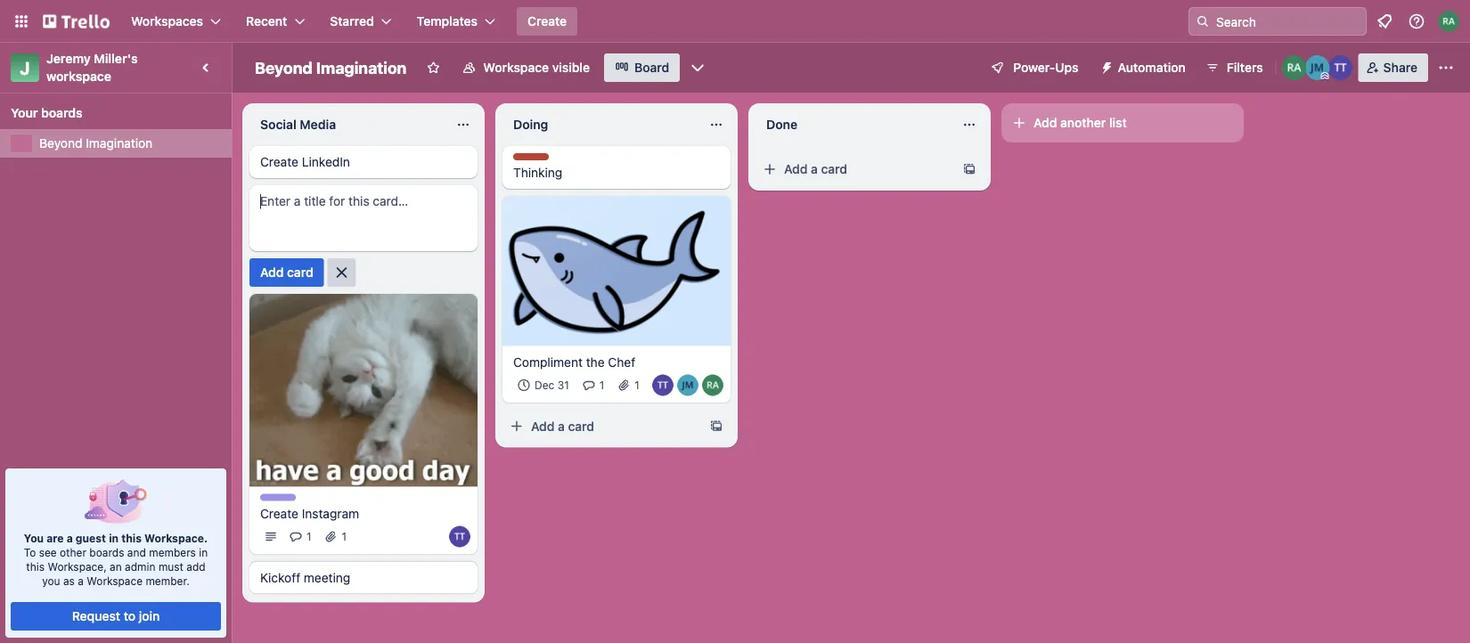 Task type: locate. For each thing, give the bounding box(es) containing it.
1 horizontal spatial add a card button
[[756, 155, 955, 184]]

1 vertical spatial add a card button
[[503, 412, 702, 441]]

color: bold red, title: "thoughts" element
[[513, 153, 562, 167]]

in up add
[[199, 546, 208, 559]]

0 vertical spatial add a card
[[784, 162, 847, 176]]

create instagram
[[260, 506, 359, 521]]

1 horizontal spatial in
[[199, 546, 208, 559]]

create
[[528, 14, 567, 29], [260, 155, 298, 169], [260, 506, 298, 521]]

visible
[[552, 60, 590, 75]]

31
[[557, 379, 569, 392]]

add left another
[[1034, 115, 1057, 130]]

1
[[599, 379, 604, 392], [635, 379, 640, 392], [307, 531, 311, 543], [342, 531, 347, 543]]

instagram
[[302, 506, 359, 521]]

your
[[11, 106, 38, 120]]

1 horizontal spatial add a card
[[784, 162, 847, 176]]

beyond down recent dropdown button
[[255, 58, 312, 77]]

add another list
[[1034, 115, 1127, 130]]

imagination down the your boards with 1 items element
[[86, 136, 153, 151]]

card for doing
[[568, 419, 594, 434]]

color: purple, title: none image
[[260, 494, 296, 501]]

thoughts thinking
[[513, 154, 563, 180]]

a
[[811, 162, 818, 176], [558, 419, 565, 434], [67, 532, 73, 544], [78, 575, 84, 587]]

add
[[1034, 115, 1057, 130], [784, 162, 808, 176], [260, 265, 284, 280], [531, 419, 555, 434]]

0 vertical spatial boards
[[41, 106, 83, 120]]

card left cancel image
[[287, 265, 313, 280]]

ruby anderson (rubyanderson7) image left "this member is an admin of this board." icon
[[1282, 55, 1307, 80]]

card down 31
[[568, 419, 594, 434]]

add a card button
[[756, 155, 955, 184], [503, 412, 702, 441]]

1 vertical spatial imagination
[[86, 136, 153, 151]]

0 vertical spatial in
[[109, 532, 119, 544]]

create down "social"
[[260, 155, 298, 169]]

workspace left visible
[[483, 60, 549, 75]]

add down dec 31 checkbox
[[531, 419, 555, 434]]

add
[[186, 560, 206, 573]]

1 horizontal spatial beyond
[[255, 58, 312, 77]]

1 horizontal spatial beyond imagination
[[255, 58, 407, 77]]

create for create
[[528, 14, 567, 29]]

beyond imagination down the your boards with 1 items element
[[39, 136, 153, 151]]

0 horizontal spatial add a card
[[531, 419, 594, 434]]

add left cancel image
[[260, 265, 284, 280]]

templates
[[417, 14, 478, 29]]

workspaces button
[[120, 7, 232, 36]]

miller's
[[94, 51, 138, 66]]

0 horizontal spatial card
[[287, 265, 313, 280]]

add a card
[[784, 162, 847, 176], [531, 419, 594, 434]]

beyond imagination
[[255, 58, 407, 77], [39, 136, 153, 151]]

create from template… image
[[962, 162, 977, 176]]

filters
[[1227, 60, 1263, 75]]

0 horizontal spatial beyond imagination
[[39, 136, 153, 151]]

back to home image
[[43, 7, 110, 36]]

share button
[[1359, 53, 1428, 82]]

0 vertical spatial create
[[528, 14, 567, 29]]

create inside 'link'
[[260, 155, 298, 169]]

add a card down done
[[784, 162, 847, 176]]

1 horizontal spatial this
[[121, 532, 142, 544]]

Enter a title for this card… text field
[[249, 185, 478, 251]]

beyond
[[255, 58, 312, 77], [39, 136, 82, 151]]

1 horizontal spatial imagination
[[316, 58, 407, 77]]

1 vertical spatial beyond
[[39, 136, 82, 151]]

workspace
[[483, 60, 549, 75], [87, 575, 143, 587]]

recent button
[[235, 7, 316, 36]]

and
[[127, 546, 146, 559]]

0 horizontal spatial ruby anderson (rubyanderson7) image
[[702, 375, 724, 396]]

thinking
[[513, 165, 563, 180]]

Dec 31 checkbox
[[513, 375, 575, 396]]

workspace down an on the bottom left of page
[[87, 575, 143, 587]]

0 horizontal spatial workspace
[[87, 575, 143, 587]]

0 vertical spatial beyond imagination
[[255, 58, 407, 77]]

kickoff
[[260, 570, 300, 585]]

compliment
[[513, 355, 583, 370]]

jeremy miller (jeremymiller198) image
[[1305, 55, 1330, 80]]

1 horizontal spatial terry turtle (terryturtle) image
[[652, 375, 674, 396]]

this up and
[[121, 532, 142, 544]]

card down done text box
[[821, 162, 847, 176]]

workspace inside button
[[483, 60, 549, 75]]

1 vertical spatial this
[[26, 560, 45, 573]]

workspaces
[[131, 14, 203, 29]]

your boards with 1 items element
[[11, 102, 212, 124]]

terry turtle (terryturtle) image
[[1328, 55, 1353, 80]]

create for create instagram
[[260, 506, 298, 521]]

doing
[[513, 117, 548, 132]]

guest
[[76, 532, 106, 544]]

0 vertical spatial add a card button
[[756, 155, 955, 184]]

Board name text field
[[246, 53, 416, 82]]

ruby anderson (rubyanderson7) image
[[1282, 55, 1307, 80], [702, 375, 724, 396]]

1 horizontal spatial card
[[568, 419, 594, 434]]

create button
[[517, 7, 578, 36]]

0 vertical spatial ruby anderson (rubyanderson7) image
[[1282, 55, 1307, 80]]

add a card down 31
[[531, 419, 594, 434]]

other
[[60, 546, 86, 559]]

0 horizontal spatial imagination
[[86, 136, 153, 151]]

add a card button down done text box
[[756, 155, 955, 184]]

you
[[24, 532, 44, 544]]

1 vertical spatial boards
[[89, 546, 124, 559]]

customize views image
[[689, 59, 707, 77]]

1 vertical spatial card
[[287, 265, 313, 280]]

1 down instagram
[[342, 531, 347, 543]]

star or unstar board image
[[426, 61, 441, 75]]

1 down chef
[[635, 379, 640, 392]]

2 vertical spatial create
[[260, 506, 298, 521]]

add card button
[[249, 258, 324, 287]]

terry turtle (terryturtle) image
[[652, 375, 674, 396], [449, 526, 470, 547]]

a right are
[[67, 532, 73, 544]]

starred button
[[319, 7, 402, 36]]

power-
[[1013, 60, 1055, 75]]

in
[[109, 532, 119, 544], [199, 546, 208, 559]]

filters button
[[1200, 53, 1269, 82]]

1 vertical spatial create
[[260, 155, 298, 169]]

2 horizontal spatial card
[[821, 162, 847, 176]]

create down color: purple, title: none image on the left of the page
[[260, 506, 298, 521]]

boards inside you are a guest in this workspace. to see other boards and members in this workspace, an admin must add you as a workspace member.
[[89, 546, 124, 559]]

request
[[72, 609, 120, 624]]

media
[[300, 117, 336, 132]]

share
[[1384, 60, 1418, 75]]

this
[[121, 532, 142, 544], [26, 560, 45, 573]]

open information menu image
[[1408, 12, 1426, 30]]

meeting
[[304, 570, 350, 585]]

add a card button down 31
[[503, 412, 702, 441]]

add a card button for done
[[756, 155, 955, 184]]

0 vertical spatial workspace
[[483, 60, 549, 75]]

0 vertical spatial terry turtle (terryturtle) image
[[652, 375, 674, 396]]

0 horizontal spatial in
[[109, 532, 119, 544]]

1 down the
[[599, 379, 604, 392]]

workspace,
[[48, 560, 107, 573]]

0 vertical spatial imagination
[[316, 58, 407, 77]]

1 vertical spatial workspace
[[87, 575, 143, 587]]

0 horizontal spatial terry turtle (terryturtle) image
[[449, 526, 470, 547]]

imagination
[[316, 58, 407, 77], [86, 136, 153, 151]]

request to join
[[72, 609, 160, 624]]

in right guest
[[109, 532, 119, 544]]

beyond inside text field
[[255, 58, 312, 77]]

beyond down your boards
[[39, 136, 82, 151]]

card inside button
[[287, 265, 313, 280]]

imagination down starred dropdown button
[[316, 58, 407, 77]]

templates button
[[406, 7, 506, 36]]

0 vertical spatial card
[[821, 162, 847, 176]]

are
[[47, 532, 64, 544]]

create up workspace visible
[[528, 14, 567, 29]]

boards right your
[[41, 106, 83, 120]]

1 vertical spatial ruby anderson (rubyanderson7) image
[[702, 375, 724, 396]]

cancel image
[[333, 264, 351, 282]]

2 vertical spatial card
[[568, 419, 594, 434]]

card
[[821, 162, 847, 176], [287, 265, 313, 280], [568, 419, 594, 434]]

power-ups button
[[978, 53, 1089, 82]]

0 vertical spatial beyond
[[255, 58, 312, 77]]

create inside button
[[528, 14, 567, 29]]

create from template… image
[[709, 419, 724, 434]]

boards up an on the bottom left of page
[[89, 546, 124, 559]]

linkedin
[[302, 155, 350, 169]]

ruby anderson (rubyanderson7) image right jeremy miller (jeremymiller198) image
[[702, 375, 724, 396]]

this down to
[[26, 560, 45, 573]]

beyond imagination down starred
[[255, 58, 407, 77]]

workspace visible button
[[451, 53, 601, 82]]

1 vertical spatial add a card
[[531, 419, 594, 434]]

1 horizontal spatial boards
[[89, 546, 124, 559]]

0 notifications image
[[1374, 11, 1395, 32]]

card for done
[[821, 162, 847, 176]]

boards
[[41, 106, 83, 120], [89, 546, 124, 559]]

create linkedin link
[[260, 153, 467, 171]]

1 horizontal spatial workspace
[[483, 60, 549, 75]]

ruby anderson (rubyanderson7) image
[[1438, 11, 1460, 32]]

0 horizontal spatial add a card button
[[503, 412, 702, 441]]

1 down create instagram
[[307, 531, 311, 543]]

done
[[766, 117, 798, 132]]



Task type: vqa. For each thing, say whether or not it's contained in the screenshot.
Request To Join on the left bottom
yes



Task type: describe. For each thing, give the bounding box(es) containing it.
you
[[42, 575, 60, 587]]

compliment the chef link
[[513, 353, 720, 371]]

show menu image
[[1437, 59, 1455, 77]]

Done text field
[[756, 110, 952, 139]]

compliment the chef
[[513, 355, 635, 370]]

request to join button
[[11, 602, 221, 631]]

imagination inside text field
[[316, 58, 407, 77]]

workspace.
[[144, 532, 208, 544]]

1 vertical spatial in
[[199, 546, 208, 559]]

members
[[149, 546, 196, 559]]

the
[[586, 355, 605, 370]]

beyond imagination inside text field
[[255, 58, 407, 77]]

0 horizontal spatial boards
[[41, 106, 83, 120]]

create linkedin
[[260, 155, 350, 169]]

member.
[[146, 575, 190, 587]]

a right as
[[78, 575, 84, 587]]

workspace visible
[[483, 60, 590, 75]]

create instagram link
[[260, 505, 467, 523]]

thoughts
[[513, 154, 562, 167]]

ups
[[1055, 60, 1079, 75]]

j
[[20, 57, 30, 78]]

starred
[[330, 14, 374, 29]]

thinking link
[[513, 164, 720, 182]]

add a card for done
[[784, 162, 847, 176]]

join
[[139, 609, 160, 624]]

dec
[[535, 379, 554, 392]]

a down done text box
[[811, 162, 818, 176]]

you are a guest in this workspace. to see other boards and members in this workspace, an admin must add you as a workspace member.
[[24, 532, 208, 587]]

jeremy
[[46, 51, 91, 66]]

Search field
[[1210, 8, 1366, 35]]

beyond imagination link
[[39, 135, 221, 152]]

jeremy miller (jeremymiller198) image
[[677, 375, 699, 396]]

social media
[[260, 117, 336, 132]]

workspace inside you are a guest in this workspace. to see other boards and members in this workspace, an admin must add you as a workspace member.
[[87, 575, 143, 587]]

add down done
[[784, 162, 808, 176]]

Social Media text field
[[249, 110, 446, 139]]

board link
[[604, 53, 680, 82]]

1 horizontal spatial ruby anderson (rubyanderson7) image
[[1282, 55, 1307, 80]]

0 horizontal spatial beyond
[[39, 136, 82, 151]]

see
[[39, 546, 57, 559]]

workspace navigation collapse icon image
[[194, 55, 219, 80]]

primary element
[[0, 0, 1470, 43]]

a down 31
[[558, 419, 565, 434]]

1 vertical spatial terry turtle (terryturtle) image
[[449, 526, 470, 547]]

search image
[[1196, 14, 1210, 29]]

add another list button
[[1002, 103, 1244, 143]]

automation
[[1118, 60, 1186, 75]]

power-ups
[[1013, 60, 1079, 75]]

workspace
[[46, 69, 111, 84]]

to
[[24, 546, 36, 559]]

social
[[260, 117, 296, 132]]

to
[[124, 609, 136, 624]]

Doing text field
[[503, 110, 699, 139]]

dec 31
[[535, 379, 569, 392]]

admin
[[125, 560, 155, 573]]

board
[[634, 60, 669, 75]]

automation button
[[1093, 53, 1196, 82]]

create for create linkedin
[[260, 155, 298, 169]]

add a card button for doing
[[503, 412, 702, 441]]

this member is an admin of this board. image
[[1321, 72, 1329, 80]]

chef
[[608, 355, 635, 370]]

kickoff meeting link
[[260, 569, 467, 587]]

1 vertical spatial beyond imagination
[[39, 136, 153, 151]]

an
[[110, 560, 122, 573]]

your boards
[[11, 106, 83, 120]]

as
[[63, 575, 75, 587]]

recent
[[246, 14, 287, 29]]

list
[[1109, 115, 1127, 130]]

0 horizontal spatial this
[[26, 560, 45, 573]]

another
[[1060, 115, 1106, 130]]

must
[[158, 560, 183, 573]]

add card
[[260, 265, 313, 280]]

kickoff meeting
[[260, 570, 350, 585]]

0 vertical spatial this
[[121, 532, 142, 544]]

sm image
[[1093, 53, 1118, 78]]

add a card for doing
[[531, 419, 594, 434]]

jeremy miller's workspace
[[46, 51, 141, 84]]



